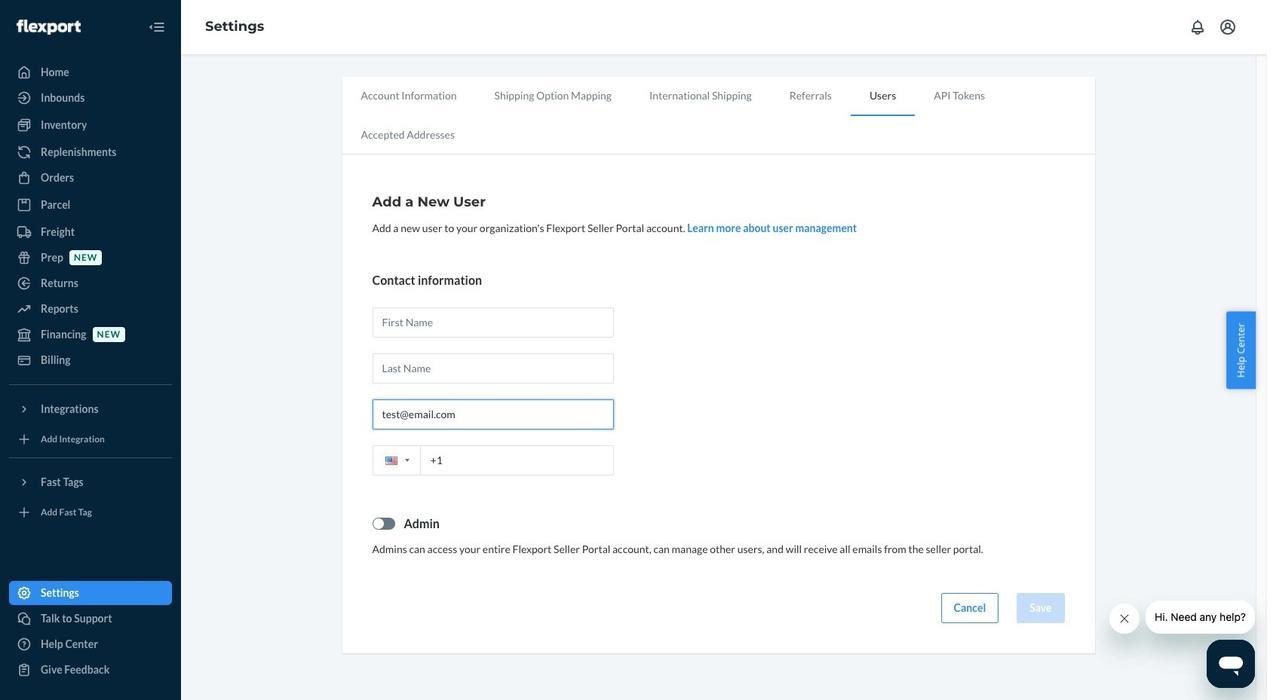 Task type: locate. For each thing, give the bounding box(es) containing it.
flexport logo image
[[17, 19, 81, 34]]

close navigation image
[[148, 18, 166, 36]]

1 (702) 123-4567 telephone field
[[372, 446, 614, 476]]

Last Name text field
[[372, 354, 614, 384]]

tab
[[342, 77, 476, 115], [476, 77, 631, 115], [631, 77, 771, 115], [771, 77, 851, 115], [851, 77, 915, 116], [915, 77, 1004, 115], [342, 116, 474, 154]]

united states: + 1 image
[[405, 460, 409, 463]]

tab list
[[342, 77, 1095, 155]]



Task type: vqa. For each thing, say whether or not it's contained in the screenshot.
State text box at the bottom of page
no



Task type: describe. For each thing, give the bounding box(es) containing it.
open notifications image
[[1189, 18, 1207, 36]]

Email text field
[[372, 400, 614, 430]]

open account menu image
[[1219, 18, 1237, 36]]

First Name text field
[[372, 308, 614, 338]]



